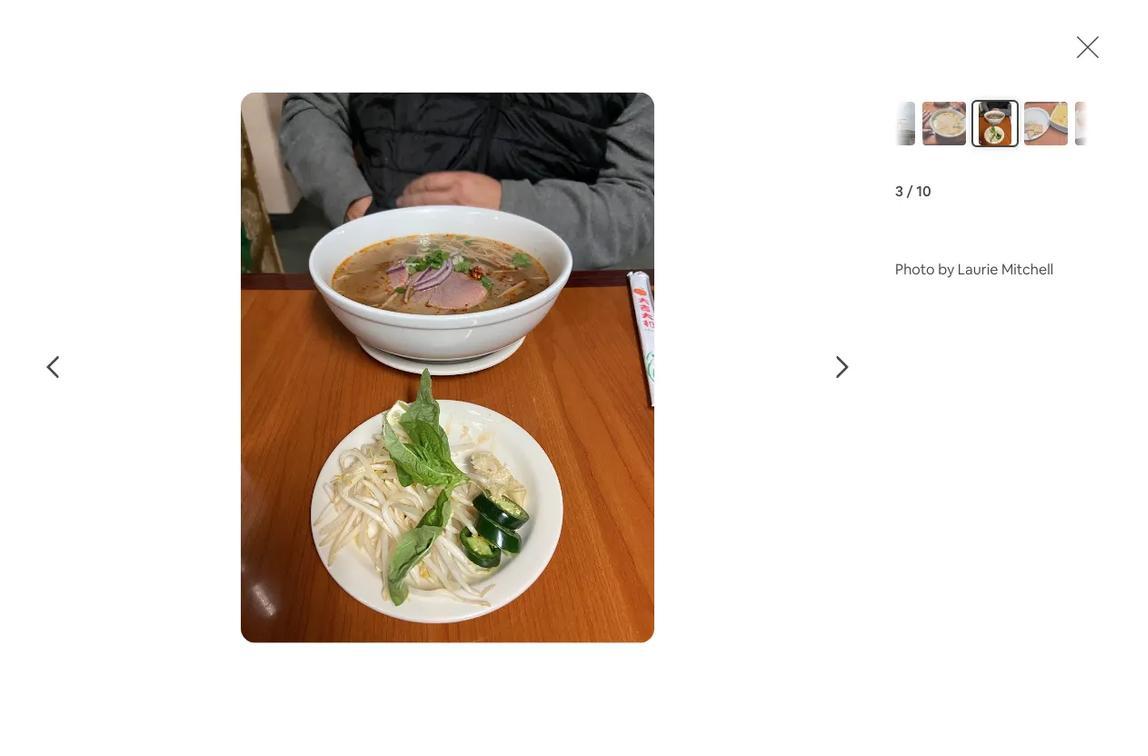 Task type: describe. For each thing, give the bounding box(es) containing it.
cuisine
[[296, 379, 396, 416]]

mitchell
[[1002, 260, 1054, 279]]

bunnisa's thai cuisine
[[99, 379, 396, 416]]

3
[[896, 182, 904, 201]]

by
[[939, 260, 955, 279]]

tips from locals
[[99, 496, 313, 533]]

0 horizontal spatial photo by laurie mitchell image
[[241, 92, 655, 644]]

3 / 10
[[896, 182, 932, 201]]

world!
[[279, 634, 320, 653]]

/
[[907, 182, 914, 201]]

photo
[[896, 260, 936, 279]]

the
[[99, 634, 124, 653]]

close image
[[1078, 36, 1099, 58]]

bunnisa's
[[99, 379, 225, 416]]

10
[[917, 182, 932, 201]]

photo by bartt stucki image
[[1010, 102, 1084, 146]]



Task type: vqa. For each thing, say whether or not it's contained in the screenshot.
/
yes



Task type: locate. For each thing, give the bounding box(es) containing it.
map region
[[552, 316, 1018, 736]]

curry
[[127, 634, 162, 653]]

locals
[[235, 496, 313, 533]]

photo by laurie mitchell image
[[241, 92, 655, 644], [979, 102, 1012, 146]]

1 horizontal spatial photo by laurie mitchell image
[[979, 102, 1012, 146]]

this
[[251, 634, 275, 653]]

tips
[[99, 496, 155, 533]]

photo of bunnisa's thai cuisine image
[[0, 73, 379, 325], [0, 73, 379, 325]]

is
[[195, 634, 205, 653]]

next image
[[832, 356, 854, 378]]

thai
[[231, 379, 290, 416]]

from
[[162, 496, 228, 533]]

Start your search search field
[[432, 15, 704, 58]]

previous image
[[42, 356, 64, 378]]

photo by john allison image
[[916, 102, 974, 146]]

of
[[234, 634, 248, 653]]

the curry pho is out of this world!
[[99, 634, 320, 653]]

pho
[[165, 634, 192, 653]]

photo by laurie mitchell
[[896, 260, 1054, 279]]

laurie
[[958, 260, 999, 279]]

out
[[208, 634, 231, 653]]



